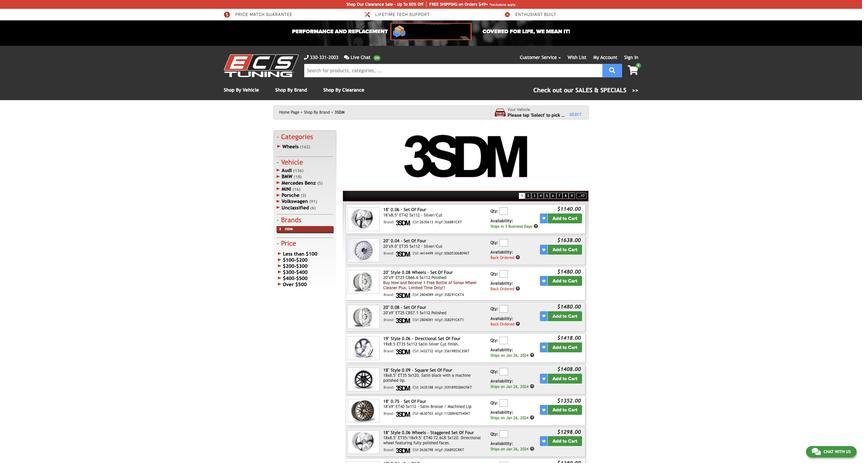 Task type: locate. For each thing, give the bounding box(es) containing it.
set inside the 20" style 0.08 wheels - set of four 20"x9" et25 cb66.6 5x112 polished buy now and receive 1 free bottle of sonax wheel cleaner plus. limited time only!!
[[431, 270, 437, 275]]

0 vertical spatial directional
[[415, 337, 437, 342]]

18" up wheel
[[384, 431, 390, 436]]

1 vertical spatial $1480.00
[[558, 304, 581, 310]]

7 es#: from the top
[[413, 412, 420, 416]]

6 add to wish list image from the top
[[543, 409, 546, 412]]

4 cart from the top
[[569, 314, 578, 320]]

$300-
[[283, 270, 296, 276]]

et35 right 19x8.5
[[397, 342, 406, 347]]

0 vertical spatial 5x120.
[[408, 374, 421, 378]]

1 vertical spatial shop by brand
[[304, 110, 330, 115]]

8 cart from the top
[[569, 439, 578, 445]]

18"
[[384, 208, 390, 213], [384, 368, 390, 373], [384, 399, 390, 405], [384, 431, 390, 436]]

0 vertical spatial brand
[[294, 87, 307, 93]]

lifetime tech support link
[[364, 12, 430, 18]]

back for four
[[491, 256, 499, 260]]

5 qty: from the top
[[491, 339, 499, 343]]

5x120. down 18" style 0.09 - square set of four link
[[408, 374, 421, 378]]

0 horizontal spatial with
[[443, 374, 451, 378]]

1 vertical spatial 0.06
[[402, 337, 411, 342]]

3 mfg#: from the top
[[435, 293, 444, 297]]

et35 inside the 19" style 0.06 - directional set of four 19x8.5 et35 5x112 satin silver cut finish.
[[397, 342, 406, 347]]

by up home page link
[[288, 87, 293, 93]]

3sdm - corporate logo image down featuring
[[396, 449, 411, 454]]

26, for $1298.00
[[514, 448, 520, 452]]

3 es#: from the top
[[413, 293, 420, 297]]

6 mfg#: from the top
[[435, 386, 444, 390]]

5x112 down the 19" style 0.06 - directional set of four link
[[407, 342, 418, 347]]

18" 0.06 - set of four 18"x8.5" et42 5x112 - silver/cut
[[384, 208, 443, 218]]

availability: for 18" style 0.09 - square set of four
[[491, 380, 514, 384]]

0 vertical spatial a
[[562, 112, 564, 118]]

1 inside the 20" style 0.08 wheels - set of four 20"x9" et25 cb66.6 5x112 polished buy now and receive 1 free bottle of sonax wheel cleaner plus. limited time only!!
[[424, 281, 426, 286]]

8 availability: from the top
[[491, 442, 514, 447]]

$1480.00 up $1418.00
[[558, 304, 581, 310]]

18x8.5" up wheel
[[384, 436, 397, 441]]

(162)
[[300, 145, 311, 150]]

es#: 2804081 mfg#: 3s8291ckt1
[[413, 318, 464, 322]]

match
[[250, 12, 265, 17]]

et40 down 18" 0.75 - set of four 'link'
[[396, 405, 405, 410]]

50605306809kt
[[445, 252, 470, 256]]

es#2804081 - 3s8291ckt1 - 20" 0.08 - set of four - 20"x9" et25 cb57.1 5x112 polished - 3sdm - audi volkswagen image
[[348, 306, 380, 330]]

vehicle up tap
[[517, 108, 531, 112]]

2804089
[[420, 293, 434, 297]]

ordered for set
[[500, 287, 515, 292]]

20"x9" up buy
[[384, 276, 395, 281]]

vehicle
[[243, 87, 259, 93], [517, 108, 531, 112], [281, 159, 303, 166]]

style up 19x8.5
[[391, 337, 401, 342]]

1 availability: back ordered from the top
[[491, 250, 515, 260]]

less than $100 $100-$200 $200-$300 $300-$400 $400-$500 over $500
[[283, 251, 318, 288]]

0 vertical spatial add to wish list image
[[543, 217, 546, 221]]

1 vertical spatial back
[[491, 287, 499, 292]]

3sdm
[[335, 110, 345, 115], [285, 228, 293, 231]]

1 20"x9" from the top
[[384, 276, 395, 281]]

shop by brand for shop by vehicle
[[276, 87, 307, 93]]

3 qty: from the top
[[491, 272, 499, 277]]

6 availability: from the top
[[491, 380, 514, 384]]

add for 18" style 0.06 wheels - staggered set of four
[[553, 439, 562, 445]]

3 20" from the top
[[384, 306, 390, 311]]

5x112 inside 18" 0.75 - set of four 18"x9" et40 5x112 - satin bronze / machined lip
[[406, 405, 417, 410]]

6 es#: from the top
[[413, 386, 420, 390]]

0 vertical spatial 1
[[521, 194, 523, 198]]

es#: for es#: 4414499 mfg#: 50605306809kt
[[413, 252, 420, 256]]

add to cart button for 19" style 0.06 - directional set of four
[[548, 343, 583, 353]]

7 add from the top
[[553, 408, 562, 414]]

7 add to cart button from the top
[[548, 406, 583, 416]]

shop by brand link for home page
[[304, 110, 334, 115]]

3sdm - corporate logo image down 20" 0.04 - set of four link
[[396, 252, 411, 257]]

set inside 20" 0.04 - set of four 20"x9.0" et35 5x112 - silver/cut
[[404, 239, 410, 244]]

1 back from the top
[[491, 256, 499, 260]]

et35 down 20" 0.04 - set of four link
[[400, 244, 408, 249]]

my
[[594, 55, 600, 60]]

tap
[[523, 112, 530, 118]]

es#3432732 - 3s61985sc35kt - 19" style 0.06 - directional set of four - 19x8.5 et35 5x112 satin silver cut finish. - 3sdm - audi volkswagen image
[[348, 337, 380, 361]]

1 vertical spatial silver/cut
[[424, 244, 443, 249]]

et35 up lip. at the left bottom of the page
[[398, 374, 407, 378]]

es#: down limited
[[413, 293, 420, 297]]

0 vertical spatial 20"
[[384, 239, 390, 244]]

…17
[[579, 194, 585, 198]]

5x120. up the faces. at the bottom right of page
[[448, 436, 460, 441]]

brand up page
[[294, 87, 307, 93]]

1 $1480.00 from the top
[[558, 269, 581, 275]]

et42
[[400, 213, 408, 218]]

0.06 up et35/18x9.5"
[[402, 431, 411, 436]]

4 add from the top
[[553, 314, 562, 320]]

availability: for 20" 0.08 - set of four
[[491, 317, 514, 322]]

7 cart from the top
[[569, 408, 578, 414]]

1 vertical spatial vehicle
[[517, 108, 531, 112]]

$1638.00
[[558, 238, 581, 244]]

(5)
[[317, 181, 323, 186]]

of inside the 19" style 0.06 - directional set of four 19x8.5 et35 5x112 satin silver cut finish.
[[446, 337, 451, 342]]

by down 2003
[[336, 87, 341, 93]]

four up cb57.1
[[418, 306, 427, 311]]

shop by brand for home page
[[304, 110, 330, 115]]

es#: 4630703 mfg#: 112brh07540kt
[[413, 412, 471, 416]]

with inside 18" style 0.09 - square set of four 18x8.5" et35 5x120. satin black with a machine polished lip.
[[443, 374, 451, 378]]

silver/cut for 0.06
[[424, 213, 443, 218]]

0 horizontal spatial directional
[[415, 337, 437, 342]]

2 jan from the top
[[507, 385, 513, 390]]

et25
[[396, 276, 405, 281], [396, 311, 405, 316]]

es#:
[[413, 220, 420, 224], [413, 252, 420, 256], [413, 293, 420, 297], [413, 318, 420, 322], [413, 350, 420, 354], [413, 386, 420, 390], [413, 412, 420, 416], [413, 449, 420, 453]]

1 silver/cut from the top
[[424, 213, 443, 218]]

satin inside the 19" style 0.06 - directional set of four 19x8.5 et35 5x112 satin silver cut finish.
[[419, 342, 428, 347]]

add to cart
[[553, 216, 578, 222], [553, 247, 578, 253], [553, 279, 578, 284], [553, 314, 578, 320], [553, 345, 578, 351], [553, 377, 578, 382], [553, 408, 578, 414], [553, 439, 578, 445]]

5 ships from the top
[[491, 448, 500, 452]]

square
[[415, 368, 429, 373]]

5x112 up 2804081
[[420, 311, 431, 316]]

- inside 20" 0.08 - set of four 20"x9" et25 cb57.1 5x112 polished
[[401, 306, 403, 311]]

clearance down live
[[343, 87, 365, 93]]

0.06 inside 18" 0.06 - set of four 18"x8.5" et42 5x112 - silver/cut
[[391, 208, 400, 213]]

brand: down cleaner
[[384, 293, 395, 297]]

wheels inside 18" style 0.06 wheels - staggered set of four 18x8.5" et35/18x9.5" et40 72.6cb 5x120. directional wheel featuring fully polished faces.
[[412, 431, 426, 436]]

style for 20"x9"
[[391, 270, 401, 275]]

0 horizontal spatial 0.08
[[391, 306, 400, 311]]

4414499
[[420, 252, 434, 256]]

add to wish list image for $1298.00
[[543, 440, 546, 444]]

8 qty: from the top
[[491, 433, 499, 437]]

style inside 18" style 0.09 - square set of four 18x8.5" et35 5x120. satin black with a machine polished lip.
[[391, 368, 401, 373]]

set right staggered
[[452, 431, 458, 436]]

es#: down cb57.1
[[413, 318, 420, 322]]

shop by brand
[[276, 87, 307, 93], [304, 110, 330, 115]]

es#3435188 - 3s91895sbm35kt - 18" style 0.09 - square set of four  - 18x8.5" et35 5x120. satin black with a machine polished lip. - 3sdm - bmw image
[[348, 368, 380, 392]]

us
[[847, 450, 852, 455]]

0 horizontal spatial 1
[[424, 281, 426, 286]]

3 inside availability: ships in 3 business days
[[506, 224, 508, 229]]

5 cart from the top
[[569, 345, 578, 351]]

jan for $1408.00
[[507, 385, 513, 390]]

2 es#: from the top
[[413, 252, 420, 256]]

style inside the 20" style 0.08 wheels - set of four 20"x9" et25 cb66.6 5x112 polished buy now and receive 1 free bottle of sonax wheel cleaner plus. limited time only!!
[[391, 270, 401, 275]]

0 vertical spatial 18x8.5"
[[384, 374, 397, 378]]

8 mfg#: from the top
[[435, 449, 444, 453]]

1 vertical spatial shop by brand link
[[304, 110, 334, 115]]

5x112 inside the 19" style 0.06 - directional set of four 19x8.5 et35 5x112 satin silver cut finish.
[[407, 342, 418, 347]]

style inside 18" style 0.06 wheels - staggered set of four 18x8.5" et35/18x9.5" et40 72.6cb 5x120. directional wheel featuring fully polished faces.
[[391, 431, 401, 436]]

sign
[[625, 55, 634, 60]]

on for $1352.00
[[501, 416, 505, 421]]

2 availability: back ordered from the top
[[491, 282, 515, 292]]

less than $100 link
[[277, 251, 334, 257]]

sale
[[386, 2, 393, 7]]

ships for $1352.00
[[491, 416, 500, 421]]

3sdm - corporate logo image up 0.09 in the left bottom of the page
[[396, 350, 411, 355]]

18" up 18"x8.5"
[[384, 208, 390, 213]]

wheels up "cb66.6"
[[412, 270, 426, 275]]

silver/cut up es#: 2635613 mfg#: 3s6881ckt
[[424, 213, 443, 218]]

7 add to cart from the top
[[553, 408, 578, 414]]

0 vertical spatial $1480.00
[[558, 269, 581, 275]]

es#2636798 - 3s6892crkt - 18" style 0.06 wheels - staggered set of four - 18x8.5" et35/18x9.5" et40 72.6cb 5x120. directional wheel featuring fully polished faces. - 3sdm - bmw image
[[348, 431, 380, 455]]

20"x9.0"
[[384, 244, 398, 249]]

add to wish list image for 18" style 0.09 - square set of four
[[543, 378, 546, 381]]

silver/cut up 4414499
[[424, 244, 443, 249]]

ping
[[449, 2, 458, 7]]

four inside 18" 0.75 - set of four 18"x9" et40 5x112 - satin bronze / machined lip
[[418, 399, 427, 405]]

18"x8.5"
[[384, 213, 398, 218]]

1 vertical spatial add to wish list image
[[543, 440, 546, 444]]

$400-
[[283, 276, 296, 282]]

20" inside 20" 0.08 - set of four 20"x9" et25 cb57.1 5x112 polished
[[384, 306, 390, 311]]

5 availability: from the top
[[491, 348, 514, 353]]

0 horizontal spatial price
[[236, 12, 249, 17]]

1 vertical spatial a
[[452, 374, 454, 378]]

2 vertical spatial wheels
[[412, 431, 426, 436]]

2 availability: ships on jan 26, 2024 from the top
[[491, 380, 529, 390]]

2 ordered from the top
[[500, 287, 515, 292]]

6 add from the top
[[553, 377, 562, 382]]

19"
[[384, 337, 390, 342]]

0 vertical spatial polished
[[432, 276, 447, 281]]

18x8.5" inside 18" style 0.09 - square set of four 18x8.5" et35 5x120. satin black with a machine polished lip.
[[384, 374, 397, 378]]

5 add to cart from the top
[[553, 345, 578, 351]]

add to cart for 18" style 0.09 - square set of four
[[553, 377, 578, 382]]

et40 down the 18" style 0.06 wheels - staggered set of four 'link'
[[424, 436, 433, 441]]

clearance right our
[[366, 2, 384, 7]]

unclassified
[[282, 205, 309, 211]]

20" inside 20" 0.04 - set of four 20"x9.0" et35 5x112 - silver/cut
[[384, 239, 390, 244]]

18" for $1140.00
[[384, 208, 390, 213]]

set right 0.75
[[404, 399, 410, 405]]

2 vertical spatial 0.06
[[402, 431, 411, 436]]

set inside 18" style 0.06 wheels - staggered set of four 18x8.5" et35/18x9.5" et40 72.6cb 5x120. directional wheel featuring fully polished faces.
[[452, 431, 458, 436]]

4 2024 from the top
[[521, 448, 529, 452]]

add for 18" 0.06 - set of four
[[553, 216, 562, 222]]

set up free at the bottom
[[431, 270, 437, 275]]

polished inside 18" style 0.06 wheels - staggered set of four 18x8.5" et35/18x9.5" et40 72.6cb 5x120. directional wheel featuring fully polished faces.
[[423, 441, 438, 446]]

5 add to wish list image from the top
[[543, 378, 546, 381]]

add to cart button for 18" style 0.06 wheels - staggered set of four
[[548, 437, 583, 447]]

clearance inside shop our clearance sale - up to 80% off link
[[366, 2, 384, 7]]

3sdm - corporate logo image
[[396, 220, 411, 226], [396, 252, 411, 257], [396, 293, 411, 299], [396, 318, 411, 324], [396, 350, 411, 355], [396, 386, 411, 392], [396, 412, 411, 418], [396, 449, 411, 454]]

price
[[236, 12, 249, 17], [281, 240, 296, 248]]

set inside 18" style 0.09 - square set of four 18x8.5" et35 5x120. satin black with a machine polished lip.
[[430, 368, 436, 373]]

a left machine
[[452, 374, 454, 378]]

0 horizontal spatial 5x120.
[[408, 374, 421, 378]]

wheels up et35/18x9.5"
[[412, 431, 426, 436]]

20" down cleaner
[[384, 306, 390, 311]]

price up less
[[281, 240, 296, 248]]

1 horizontal spatial 0.08
[[402, 270, 411, 275]]

7 mfg#: from the top
[[435, 412, 444, 416]]

four inside 20" 0.08 - set of four 20"x9" et25 cb57.1 5x112 polished
[[418, 306, 427, 311]]

0 vertical spatial availability: back ordered
[[491, 250, 515, 260]]

your vehicle please tap 'select' to pick a vehicle
[[508, 108, 580, 118]]

8 es#: from the top
[[413, 449, 420, 453]]

4
[[540, 194, 542, 198]]

20" inside the 20" style 0.08 wheels - set of four 20"x9" et25 cb66.6 5x112 polished buy now and receive 1 free bottle of sonax wheel cleaner plus. limited time only!!
[[384, 270, 390, 275]]

four inside the 20" style 0.08 wheels - set of four 20"x9" et25 cb66.6 5x112 polished buy now and receive 1 free bottle of sonax wheel cleaner plus. limited time only!!
[[444, 270, 453, 275]]

on
[[459, 2, 464, 7], [501, 354, 505, 358], [501, 385, 505, 390], [501, 416, 505, 421], [501, 448, 505, 452]]

es#: for es#: 2804089 mfg#: 3s8291ckt4
[[413, 293, 420, 297]]

2 vertical spatial ordered
[[500, 322, 515, 327]]

cart for 20" 0.08 - set of four
[[569, 314, 578, 320]]

clearance for by
[[343, 87, 365, 93]]

jan for $1418.00
[[507, 354, 513, 358]]

1 vertical spatial directional
[[461, 436, 481, 441]]

1 left 2
[[521, 194, 523, 198]]

ordered
[[500, 256, 515, 260], [500, 287, 515, 292], [500, 322, 515, 327]]

es#: left 4630703
[[413, 412, 420, 416]]

directional inside the 19" style 0.06 - directional set of four 19x8.5 et35 5x112 satin silver cut finish.
[[415, 337, 437, 342]]

a inside 18" style 0.09 - square set of four 18x8.5" et35 5x120. satin black with a machine polished lip.
[[452, 374, 454, 378]]

of inside 18" 0.75 - set of four 18"x9" et40 5x112 - satin bronze / machined lip
[[412, 399, 416, 405]]

3 add to cart button from the top
[[548, 277, 583, 286]]

es#: for es#: 3432732 mfg#: 3s61985sc35kt
[[413, 350, 420, 354]]

set right 0.04
[[404, 239, 410, 244]]

es#: left 3435188
[[413, 386, 420, 390]]

cart for 18" 0.75 - set of four
[[569, 408, 578, 414]]

3
[[534, 194, 536, 198], [506, 224, 508, 229]]

add to wish list image for $1140.00
[[543, 217, 546, 221]]

four inside 20" 0.04 - set of four 20"x9.0" et35 5x112 - silver/cut
[[418, 239, 427, 244]]

0 vertical spatial wheels
[[283, 144, 299, 150]]

vehicle inside your vehicle please tap 'select' to pick a vehicle
[[517, 108, 531, 112]]

1 vertical spatial polished
[[423, 441, 438, 446]]

to for 18" 0.06 - set of four
[[563, 216, 567, 222]]

2 style from the top
[[391, 337, 401, 342]]

0.06 for -
[[402, 337, 411, 342]]

add to wish list image for 19" style 0.06 - directional set of four
[[543, 346, 546, 350]]

1 horizontal spatial 5x120.
[[448, 436, 460, 441]]

availability: inside availability: ships in 3 business days
[[491, 219, 514, 224]]

1 polished from the top
[[432, 276, 447, 281]]

1 vertical spatial brand
[[320, 110, 330, 115]]

(91)
[[309, 200, 317, 205]]

four up of at the bottom
[[444, 270, 453, 275]]

shop by brand link right page
[[304, 110, 334, 115]]

2 qty: from the top
[[491, 241, 499, 245]]

0 vertical spatial 20"x9"
[[384, 276, 395, 281]]

by
[[236, 87, 242, 93], [288, 87, 293, 93], [336, 87, 341, 93], [314, 110, 318, 115]]

2 add to cart from the top
[[553, 247, 578, 253]]

2 horizontal spatial vehicle
[[517, 108, 531, 112]]

brand down shop by clearance
[[320, 110, 330, 115]]

2 add to wish list image from the top
[[543, 440, 546, 444]]

1 ships from the top
[[491, 224, 500, 229]]

directional up silver
[[415, 337, 437, 342]]

2 vertical spatial vehicle
[[281, 159, 303, 166]]

on for $1298.00
[[501, 448, 505, 452]]

availability: ships on jan 26, 2024 for $1408.00
[[491, 380, 529, 390]]

5 3sdm - corporate logo image from the top
[[396, 350, 411, 355]]

1 qty: from the top
[[491, 209, 499, 214]]

ships for $1140.00
[[491, 224, 500, 229]]

0 vertical spatial satin
[[419, 342, 428, 347]]

a
[[562, 112, 564, 118], [452, 374, 454, 378]]

es#2804089 - 3s8291ckt4 - 20" style 0.08 wheels - set of four - 20"x9" et25 cb66.6 5x112 polished - 3sdm - audi image
[[348, 270, 380, 294]]

support
[[410, 12, 430, 17]]

sales & specials link
[[534, 86, 639, 95]]

0.06 up 18"x8.5"
[[391, 208, 400, 213]]

set up the black
[[430, 368, 436, 373]]

3 availability: ships on jan 26, 2024 from the top
[[491, 411, 529, 421]]

330-331-2003 link
[[304, 54, 339, 61]]

3 availability: from the top
[[491, 282, 514, 286]]

style up now
[[391, 270, 401, 275]]

we
[[537, 28, 545, 35]]

7 availability: from the top
[[491, 411, 514, 416]]

mfg#: down the black
[[435, 386, 444, 390]]

8
[[565, 194, 567, 198]]

1 horizontal spatial brand
[[320, 110, 330, 115]]

1 vertical spatial wheels
[[412, 270, 426, 275]]

26, for $1352.00
[[514, 416, 520, 421]]

2024 for $1352.00
[[521, 416, 529, 421]]

add to cart for 18" style 0.06 wheels - staggered set of four
[[553, 439, 578, 445]]

replacement
[[349, 28, 388, 35]]

0 vertical spatial polished
[[384, 379, 399, 384]]

1 horizontal spatial 3sdm
[[335, 110, 345, 115]]

four up es#: 3435188 mfg#: 3s91895sbm35kt
[[444, 368, 453, 373]]

1 vertical spatial 1
[[424, 281, 426, 286]]

mini
[[282, 186, 292, 192]]

5x112 down 18" 0.75 - set of four 'link'
[[406, 405, 417, 410]]

shopping cart image
[[628, 66, 639, 75]]

4 ships from the top
[[491, 416, 500, 421]]

et40 inside 18" 0.75 - set of four 18"x9" et40 5x112 - satin bronze / machined lip
[[396, 405, 405, 410]]

5 add to cart button from the top
[[548, 343, 583, 353]]

price inside 'link'
[[236, 12, 249, 17]]

1 vertical spatial et25
[[396, 311, 405, 316]]

0 horizontal spatial clearance
[[343, 87, 365, 93]]

mfg#: down the faces. at the bottom right of page
[[435, 449, 444, 453]]

18" left 0.09 in the left bottom of the page
[[384, 368, 390, 373]]

0 horizontal spatial et40
[[396, 405, 405, 410]]

6 qty: from the top
[[491, 370, 499, 375]]

style left 0.09 in the left bottom of the page
[[391, 368, 401, 373]]

brand: up 19"
[[384, 318, 395, 322]]

5x112 inside 18" 0.06 - set of four 18"x8.5" et42 5x112 - silver/cut
[[410, 213, 420, 218]]

2 vertical spatial back
[[491, 322, 499, 327]]

3s91895sbm35kt
[[445, 386, 472, 390]]

sales & specials
[[576, 87, 627, 94]]

polished inside 20" 0.08 - set of four 20"x9" et25 cb57.1 5x112 polished
[[432, 311, 447, 316]]

directional up '3s6892crkt'
[[461, 436, 481, 441]]

1 horizontal spatial directional
[[461, 436, 481, 441]]

bottle
[[436, 281, 448, 286]]

26, for $1418.00
[[514, 354, 520, 358]]

3 jan from the top
[[507, 416, 513, 421]]

18" inside 18" 0.06 - set of four 18"x8.5" et42 5x112 - silver/cut
[[384, 208, 390, 213]]

price match guarantee
[[236, 12, 293, 17]]

1 availability: from the top
[[491, 219, 514, 224]]

4 availability: ships on jan 26, 2024 from the top
[[491, 442, 529, 452]]

2 vertical spatial et35
[[398, 374, 407, 378]]

qty: for 19" style 0.06 - directional set of four
[[491, 339, 499, 343]]

0 horizontal spatial 3
[[506, 224, 508, 229]]

3s61985sc35kt
[[445, 350, 470, 354]]

3sdm - corporate logo image down et42
[[396, 220, 411, 226]]

3 ordered from the top
[[500, 322, 515, 327]]

fully
[[414, 441, 422, 446]]

add to cart button for 20" 0.08 - set of four
[[548, 312, 583, 322]]

a right 'pick'
[[562, 112, 564, 118]]

es#: for es#: 2635613 mfg#: 3s6881ckt
[[413, 220, 420, 224]]

search image
[[610, 67, 616, 73]]

silver/cut inside 20" 0.04 - set of four 20"x9.0" et35 5x112 - silver/cut
[[424, 244, 443, 249]]

0 horizontal spatial chat
[[361, 55, 371, 60]]

1 ordered from the top
[[500, 256, 515, 260]]

et25 down the 20" 0.08 - set of four link
[[396, 311, 405, 316]]

1 vertical spatial 3sdm
[[285, 228, 293, 231]]

2 mfg#: from the top
[[435, 252, 444, 256]]

shop by brand link up home page link
[[276, 87, 307, 93]]

2 20"x9" from the top
[[384, 311, 395, 316]]

0 vertical spatial 3
[[534, 194, 536, 198]]

add for 18" 0.75 - set of four
[[553, 408, 562, 414]]

1 vertical spatial satin
[[422, 374, 431, 378]]

set up cut
[[438, 337, 445, 342]]

18x8.5" up 0.75
[[384, 374, 397, 378]]

0 vertical spatial chat
[[361, 55, 371, 60]]

1 horizontal spatial 3
[[534, 194, 536, 198]]

availability: back ordered for four
[[491, 250, 515, 260]]

add to wish list image
[[543, 248, 546, 252], [543, 280, 546, 283], [543, 315, 546, 318], [543, 346, 546, 350], [543, 378, 546, 381], [543, 409, 546, 412]]

18" inside 18" style 0.09 - square set of four 18x8.5" et35 5x120. satin black with a machine polished lip.
[[384, 368, 390, 373]]

5x112 inside 20" 0.08 - set of four 20"x9" et25 cb57.1 5x112 polished
[[420, 311, 431, 316]]

3 3sdm - corporate logo image from the top
[[396, 293, 411, 299]]

es#2635613 - 3s6881ckt - 18" 0.06 - set of four - 18"x8.5" et42 5x112 - silver/cut - 3sdm - audi volkswagen image
[[348, 208, 380, 232]]

of inside 18" style 0.06 wheels - staggered set of four 18x8.5" et35/18x9.5" et40 72.6cb 5x120. directional wheel featuring fully polished faces.
[[460, 431, 464, 436]]

1 horizontal spatial clearance
[[366, 2, 384, 7]]

satin down the 19" style 0.06 - directional set of four link
[[419, 342, 428, 347]]

style inside the 19" style 0.06 - directional set of four 19x8.5 et35 5x112 satin silver cut finish.
[[391, 337, 401, 342]]

ships for $1418.00
[[491, 354, 500, 358]]

add to wish list image
[[543, 217, 546, 221], [543, 440, 546, 444]]

add to cart button for 20" style 0.08 wheels - set of four
[[548, 277, 583, 286]]

1 add to cart button from the top
[[548, 214, 583, 224]]

satin inside 18" style 0.09 - square set of four 18x8.5" et35 5x120. satin black with a machine polished lip.
[[422, 374, 431, 378]]

1 vertical spatial et40
[[424, 436, 433, 441]]

mfg#: for 112brh07540kt
[[435, 412, 444, 416]]

1 add from the top
[[553, 216, 562, 222]]

1 vertical spatial polished
[[432, 311, 447, 316]]

1 vertical spatial 18x8.5"
[[384, 436, 397, 441]]

qty: for 18" 0.75 - set of four
[[491, 401, 499, 406]]

chat inside 'link'
[[361, 55, 371, 60]]

style for four
[[391, 431, 401, 436]]

1 vertical spatial 20"
[[384, 270, 390, 275]]

2 2024 from the top
[[521, 385, 529, 390]]

2024 for $1408.00
[[521, 385, 529, 390]]

polished up 2636798 on the bottom of page
[[423, 441, 438, 446]]

wheels inside the 20" style 0.08 wheels - set of four 20"x9" et25 cb66.6 5x112 polished buy now and receive 1 free bottle of sonax wheel cleaner plus. limited time only!!
[[412, 270, 426, 275]]

$200-
[[283, 264, 296, 269]]

silver/cut for 0.04
[[424, 244, 443, 249]]

et35 inside 18" style 0.09 - square set of four 18x8.5" et35 5x120. satin black with a machine polished lip.
[[398, 374, 407, 378]]

6 link
[[551, 193, 557, 199]]

2 vertical spatial 20"
[[384, 306, 390, 311]]

1 vertical spatial 20"x9"
[[384, 311, 395, 316]]

1 vertical spatial 0.08
[[391, 306, 400, 311]]

3 right in
[[506, 224, 508, 229]]

lip.
[[400, 379, 406, 384]]

4 style from the top
[[391, 431, 401, 436]]

3 left 4
[[534, 194, 536, 198]]

5 add from the top
[[553, 345, 562, 351]]

apply
[[508, 3, 516, 6]]

0 vertical spatial 3sdm
[[335, 110, 345, 115]]

18x8.5" inside 18" style 0.06 wheels - staggered set of four 18x8.5" et35/18x9.5" et40 72.6cb 5x120. directional wheel featuring fully polished faces.
[[384, 436, 397, 441]]

0 vertical spatial et25
[[396, 276, 405, 281]]

8 add to cart button from the top
[[548, 437, 583, 447]]

0.08 inside 20" 0.08 - set of four 20"x9" et25 cb57.1 5x112 polished
[[391, 306, 400, 311]]

6
[[553, 194, 555, 198]]

0 vertical spatial silver/cut
[[424, 213, 443, 218]]

3 add to wish list image from the top
[[543, 315, 546, 318]]

1 brand: from the top
[[384, 220, 395, 224]]

1 vertical spatial price
[[281, 240, 296, 248]]

7 brand: from the top
[[384, 412, 395, 416]]

6 add to cart from the top
[[553, 377, 578, 382]]

enthusiast built
[[516, 12, 557, 17]]

mfg#: for 3s8291ckt1
[[435, 318, 444, 322]]

jan for $1298.00
[[507, 448, 513, 452]]

5x112 right et42
[[410, 213, 420, 218]]

cart for 18" style 0.06 wheels - staggered set of four
[[569, 439, 578, 445]]

brand: down 18"x9"
[[384, 412, 395, 416]]

1 horizontal spatial chat
[[824, 450, 834, 455]]

1 vertical spatial et35
[[397, 342, 406, 347]]

shop by brand up home page link
[[276, 87, 307, 93]]

18" inside 18" style 0.06 wheels - staggered set of four 18x8.5" et35/18x9.5" et40 72.6cb 5x120. directional wheel featuring fully polished faces.
[[384, 431, 390, 436]]

2003
[[329, 55, 339, 60]]

of inside 20" 0.04 - set of four 20"x9.0" et35 5x112 - silver/cut
[[412, 239, 416, 244]]

…17 link
[[577, 193, 587, 199]]

1 horizontal spatial et40
[[424, 436, 433, 441]]

0 horizontal spatial brand
[[294, 87, 307, 93]]

four up 4630703
[[418, 399, 427, 405]]

shop our clearance sale - up to 80% off
[[347, 2, 424, 7]]

0 horizontal spatial vehicle
[[243, 87, 259, 93]]

2 vertical spatial satin
[[421, 405, 430, 410]]

0 vertical spatial et35
[[400, 244, 408, 249]]

0 vertical spatial ordered
[[500, 256, 515, 260]]

availability: ships on jan 26, 2024 for $1298.00
[[491, 442, 529, 452]]

0 vertical spatial et40
[[396, 405, 405, 410]]

1 26, from the top
[[514, 354, 520, 358]]

0 vertical spatial with
[[443, 374, 451, 378]]

jan
[[507, 354, 513, 358], [507, 385, 513, 390], [507, 416, 513, 421], [507, 448, 513, 452]]

price for price
[[281, 240, 296, 248]]

mfg#: down bronze at the bottom
[[435, 412, 444, 416]]

back for set
[[491, 287, 499, 292]]

es#: 3435188 mfg#: 3s91895sbm35kt
[[413, 386, 472, 390]]

(3)
[[301, 194, 306, 198]]

0 vertical spatial back
[[491, 256, 499, 260]]

price left match
[[236, 12, 249, 17]]

7
[[559, 194, 561, 198]]

performance and replacement
[[292, 28, 388, 35]]

8 3sdm - corporate logo image from the top
[[396, 449, 411, 454]]

3 brand: from the top
[[384, 293, 395, 297]]

0.08 up "cb66.6"
[[402, 270, 411, 275]]

5 mfg#: from the top
[[435, 350, 444, 354]]

0 vertical spatial clearance
[[366, 2, 384, 7]]

3sdm - corporate logo image down cb57.1
[[396, 318, 411, 324]]

0 horizontal spatial a
[[452, 374, 454, 378]]

2 18x8.5" from the top
[[384, 436, 397, 441]]

price for price match guarantee
[[236, 12, 249, 17]]

ships inside availability: ships in 3 business days
[[491, 224, 500, 229]]

1 horizontal spatial with
[[836, 450, 846, 455]]

mfg#: down only!!
[[435, 293, 444, 297]]

3 ships from the top
[[491, 385, 500, 390]]

directional
[[415, 337, 437, 342], [461, 436, 481, 441]]

wheels for 18"
[[412, 431, 426, 436]]

1 vertical spatial ordered
[[500, 287, 515, 292]]

add to cart for 20" 0.08 - set of four
[[553, 314, 578, 320]]

with left us
[[836, 450, 846, 455]]

1 vertical spatial 5x120.
[[448, 436, 460, 441]]

$1480.00 down $1638.00
[[558, 269, 581, 275]]

1 horizontal spatial vehicle
[[281, 159, 303, 166]]

1 20" from the top
[[384, 239, 390, 244]]

$100-$200 link
[[277, 257, 334, 264]]

to for 18" 0.75 - set of four
[[563, 408, 567, 414]]

1 jan from the top
[[507, 354, 513, 358]]

0.06 inside the 19" style 0.06 - directional set of four 19x8.5 et35 5x112 satin silver cut finish.
[[402, 337, 411, 342]]

silver/cut inside 18" 0.06 - set of four 18"x8.5" et42 5x112 - silver/cut
[[424, 213, 443, 218]]

availability: for 18" 0.75 - set of four
[[491, 411, 514, 416]]

1 18" from the top
[[384, 208, 390, 213]]

es#: for es#: 3435188 mfg#: 3s91895sbm35kt
[[413, 386, 420, 390]]

2 add to wish list image from the top
[[543, 280, 546, 283]]

four up finish.
[[452, 337, 461, 342]]

0 link
[[623, 63, 642, 76]]

mfg#:
[[435, 220, 444, 224], [435, 252, 444, 256], [435, 293, 444, 297], [435, 318, 444, 322], [435, 350, 444, 354], [435, 386, 444, 390], [435, 412, 444, 416], [435, 449, 444, 453]]

1 et25 from the top
[[396, 276, 405, 281]]

four inside 18" style 0.09 - square set of four 18x8.5" et35 5x120. satin black with a machine polished lip.
[[444, 368, 453, 373]]

0 vertical spatial 0.08
[[402, 270, 411, 275]]

80%
[[409, 2, 417, 7]]

(18)
[[294, 175, 302, 180]]

1 availability: ships on jan 26, 2024 from the top
[[491, 348, 529, 358]]

None text field
[[500, 239, 509, 247], [500, 271, 509, 278], [500, 306, 509, 313], [500, 337, 509, 345], [500, 369, 509, 376], [500, 431, 509, 439], [500, 463, 509, 464], [500, 239, 509, 247], [500, 271, 509, 278], [500, 306, 509, 313], [500, 337, 509, 345], [500, 369, 509, 376], [500, 431, 509, 439], [500, 463, 509, 464]]

1 vertical spatial 3
[[506, 224, 508, 229]]

cart for 18" style 0.09 - square set of four
[[569, 377, 578, 382]]

question sign image
[[534, 224, 539, 229], [516, 255, 521, 260], [516, 287, 521, 292], [516, 322, 521, 327], [530, 353, 535, 358], [530, 416, 535, 421], [530, 447, 535, 452]]

with right the black
[[443, 374, 451, 378]]

0 vertical spatial shop by brand
[[276, 87, 307, 93]]

free
[[430, 2, 439, 7]]

1 style from the top
[[391, 270, 401, 275]]

1 horizontal spatial a
[[562, 112, 564, 118]]

mfg#: right 2804081
[[435, 318, 444, 322]]

et35/18x9.5"
[[398, 436, 423, 441]]

2 vertical spatial availability: back ordered
[[491, 317, 515, 327]]

1 vertical spatial clearance
[[343, 87, 365, 93]]

mfg#: right 4414499
[[435, 252, 444, 256]]

es#: left 3432732
[[413, 350, 420, 354]]

2024 for $1418.00
[[521, 354, 529, 358]]

$1480.00 for 20" style 0.08 wheels - set of four
[[558, 269, 581, 275]]

customer
[[520, 55, 541, 60]]

$500
[[296, 276, 308, 282], [296, 282, 307, 288]]

0.06 inside 18" style 0.06 wheels - staggered set of four 18x8.5" et35/18x9.5" et40 72.6cb 5x120. directional wheel featuring fully polished faces.
[[402, 431, 411, 436]]

directional inside 18" style 0.06 wheels - staggered set of four 18x8.5" et35/18x9.5" et40 72.6cb 5x120. directional wheel featuring fully polished faces.
[[461, 436, 481, 441]]

1 horizontal spatial price
[[281, 240, 296, 248]]

sign in
[[625, 55, 639, 60]]

polished left lip. at the left bottom of the page
[[384, 379, 399, 384]]

3 style from the top
[[391, 368, 401, 373]]

vehicle inside vehicle audi (136) bmw (18) mercedes benz (5) mini (16) porsche (3) volkswagen (91) unclassified (6)
[[281, 159, 303, 166]]

wheels down categories
[[283, 144, 299, 150]]

331-
[[320, 55, 329, 60]]

0.06 for wheels
[[402, 431, 411, 436]]

et35 for 0.06
[[397, 342, 406, 347]]

3sdm - corporate logo image down plus.
[[396, 293, 411, 299]]

0 vertical spatial shop by brand link
[[276, 87, 307, 93]]

$300
[[296, 264, 308, 269]]

2 add from the top
[[553, 247, 562, 253]]

style up wheel
[[391, 431, 401, 436]]

add to cart button for 18" style 0.09 - square set of four
[[548, 374, 583, 384]]

2 et25 from the top
[[396, 311, 405, 316]]

bmw
[[282, 174, 293, 180]]

4 qty: from the top
[[491, 307, 499, 312]]

es#4414499 - 50605306809kt - 20" 0.04 - set of four - 20"x9.0" et35 5x112 - silver/cut - 3sdm - audi volkswagen image
[[348, 239, 380, 263]]

four up 2635613
[[418, 208, 427, 213]]

8 add to cart from the top
[[553, 439, 578, 445]]

chat right comments icon
[[824, 450, 834, 455]]

20" up 20"x9.0"
[[384, 239, 390, 244]]

set inside 20" 0.08 - set of four 20"x9" et25 cb57.1 5x112 polished
[[404, 306, 410, 311]]

1 vertical spatial availability: back ordered
[[491, 282, 515, 292]]

mfg#: down cut
[[435, 350, 444, 354]]

1 es#: from the top
[[413, 220, 420, 224]]

polished up es#: 2804081 mfg#: 3s8291ckt1
[[432, 311, 447, 316]]

18" up 18"x9"
[[384, 399, 390, 405]]

None text field
[[500, 208, 509, 215], [500, 400, 509, 407], [500, 208, 509, 215], [500, 400, 509, 407]]

3 18" from the top
[[384, 399, 390, 405]]

1 horizontal spatial 1
[[521, 194, 523, 198]]

20"x9" down the 20" 0.08 - set of four link
[[384, 311, 395, 316]]

72.6cb
[[434, 436, 447, 441]]

3sdm - corporate logo image down 18" 0.75 - set of four 'link'
[[396, 412, 411, 418]]

1 add to wish list image from the top
[[543, 217, 546, 221]]

3435188
[[420, 386, 434, 390]]

0 vertical spatial 0.06
[[391, 208, 400, 213]]

days
[[525, 224, 533, 229]]

brand for home page
[[320, 110, 330, 115]]

brand: down 20"x9.0"
[[384, 252, 395, 256]]

vehicle down ecs tuning image
[[243, 87, 259, 93]]



Task type: vqa. For each thing, say whether or not it's contained in the screenshot.
Clearance to the top
yes



Task type: describe. For each thing, give the bounding box(es) containing it.
off
[[418, 2, 424, 7]]

bronze
[[431, 405, 443, 410]]

question sign image
[[530, 385, 535, 389]]

vehicle audi (136) bmw (18) mercedes benz (5) mini (16) porsche (3) volkswagen (91) unclassified (6)
[[281, 159, 323, 211]]

by down ecs tuning image
[[236, 87, 242, 93]]

wheel
[[384, 441, 395, 446]]

tech
[[397, 12, 408, 17]]

8 brand: from the top
[[384, 449, 395, 453]]

and
[[335, 28, 347, 35]]

set inside 18" 0.06 - set of four 18"x8.5" et42 5x112 - silver/cut
[[404, 208, 410, 213]]

3sdm inside the brands x 3sdm
[[285, 228, 293, 231]]

wheels for 20"
[[412, 270, 426, 275]]

lifetime
[[376, 12, 396, 17]]

5x120. inside 18" style 0.06 wheels - staggered set of four 18x8.5" et35/18x9.5" et40 72.6cb 5x120. directional wheel featuring fully polished faces.
[[448, 436, 460, 441]]

pick
[[552, 112, 561, 118]]

satin inside 18" 0.75 - set of four 18"x9" et40 5x112 - satin bronze / machined lip
[[421, 405, 430, 410]]

satin for square
[[422, 374, 431, 378]]

shop by brand link for shop by vehicle
[[276, 87, 307, 93]]

qty: for 20" 0.04 - set of four
[[491, 241, 499, 245]]

- inside 18" style 0.09 - square set of four 18x8.5" et35 5x120. satin black with a machine polished lip.
[[412, 368, 414, 373]]

time
[[424, 286, 433, 291]]

et25 inside the 20" style 0.08 wheels - set of four 20"x9" et25 cb66.6 5x112 polished buy now and receive 1 free bottle of sonax wheel cleaner plus. limited time only!!
[[396, 276, 405, 281]]

chat with us
[[824, 450, 852, 455]]

question sign image for 20" 0.04 - set of four
[[516, 255, 521, 260]]

qty: for 20" 0.08 - set of four
[[491, 307, 499, 312]]

4 brand: from the top
[[384, 318, 395, 322]]

shop by vehicle link
[[224, 87, 259, 93]]

1 vertical spatial chat
[[824, 450, 834, 455]]

set inside 18" 0.75 - set of four 18"x9" et40 5x112 - satin bronze / machined lip
[[404, 399, 410, 405]]

3 availability: back ordered from the top
[[491, 317, 515, 327]]

on for $1408.00
[[501, 385, 505, 390]]

4 link
[[538, 193, 544, 199]]

es#: 2635613 mfg#: 3s6881ckt
[[413, 220, 462, 224]]

- inside the 19" style 0.06 - directional set of four 19x8.5 et35 5x112 satin silver cut finish.
[[412, 337, 414, 342]]

live chat link
[[344, 54, 381, 61]]

live
[[351, 55, 360, 60]]

$400-$500 link
[[277, 276, 334, 282]]

add to cart button for 18" 0.75 - set of four
[[548, 406, 583, 416]]

availability: for 19" style 0.06 - directional set of four
[[491, 348, 514, 353]]

shop by vehicle
[[224, 87, 259, 93]]

3 back from the top
[[491, 322, 499, 327]]

mfg#: for 3s8291ckt4
[[435, 293, 444, 297]]

0.75
[[391, 399, 400, 405]]

(136)
[[293, 169, 304, 173]]

jan for $1352.00
[[507, 416, 513, 421]]

6 3sdm - corporate logo image from the top
[[396, 386, 411, 392]]

phone image
[[304, 55, 309, 60]]

finish.
[[448, 342, 460, 347]]

18" for $1298.00
[[384, 431, 390, 436]]

330-
[[310, 55, 320, 60]]

ships for $1298.00
[[491, 448, 500, 452]]

question sign image for 18" 0.75 - set of four
[[530, 416, 535, 421]]

20" for $1638.00
[[384, 239, 390, 244]]

0 vertical spatial vehicle
[[243, 87, 259, 93]]

shop our clearance sale - up to 80% off link
[[347, 1, 427, 7]]

plus.
[[399, 286, 408, 291]]

es#4630703 - 112brh07540kt - 18" 0.75 - set of four - 18"x9" et40 5x112 - satin bronze / machined lip - 3sdm - audi volkswagen image
[[348, 399, 380, 424]]

9
[[571, 194, 573, 198]]

7 link
[[557, 193, 563, 199]]

6 brand: from the top
[[384, 386, 395, 390]]

four inside the 19" style 0.06 - directional set of four 19x8.5 et35 5x112 satin silver cut finish.
[[452, 337, 461, 342]]

of inside 18" 0.06 - set of four 18"x8.5" et42 5x112 - silver/cut
[[412, 208, 416, 213]]

add to cart for 18" 0.06 - set of four
[[553, 216, 578, 222]]

four inside 18" 0.06 - set of four 18"x8.5" et42 5x112 - silver/cut
[[418, 208, 427, 213]]

cart for 19" style 0.06 - directional set of four
[[569, 345, 578, 351]]

20"x9" inside 20" 0.08 - set of four 20"x9" et25 cb57.1 5x112 polished
[[384, 311, 395, 316]]

cart for 20" 0.04 - set of four
[[569, 247, 578, 253]]

add to wish list image for 20" 0.08 - set of four
[[543, 315, 546, 318]]

7 3sdm - corporate logo image from the top
[[396, 412, 411, 418]]

brands
[[281, 216, 302, 224]]

et35 for 0.09
[[398, 374, 407, 378]]

to for 20" 0.04 - set of four
[[563, 247, 567, 253]]

satin for directional
[[419, 342, 428, 347]]

over
[[283, 282, 294, 288]]

add to cart for 20" 0.04 - set of four
[[553, 247, 578, 253]]

live chat
[[351, 55, 371, 60]]

home page link
[[279, 110, 303, 115]]

my account
[[594, 55, 618, 60]]

et35 inside 20" 0.04 - set of four 20"x9.0" et35 5x112 - silver/cut
[[400, 244, 408, 249]]

add to wish list image for 18" 0.75 - set of four
[[543, 409, 546, 412]]

19x8.5
[[384, 342, 396, 347]]

add for 19" style 0.06 - directional set of four
[[553, 345, 562, 351]]

1 3sdm - corporate logo image from the top
[[396, 220, 411, 226]]

brands x 3sdm
[[279, 216, 302, 231]]

page
[[291, 110, 300, 115]]

2 brand: from the top
[[384, 252, 395, 256]]

set inside the 19" style 0.06 - directional set of four 19x8.5 et35 5x112 satin silver cut finish.
[[438, 337, 445, 342]]

question sign image for 18" 0.06 - set of four
[[534, 224, 539, 229]]

0 vertical spatial $500
[[296, 276, 308, 282]]

of inside 20" 0.08 - set of four 20"x9" et25 cb57.1 5x112 polished
[[412, 306, 416, 311]]

clearance for our
[[366, 2, 384, 7]]

es#2836730 - 3sdm0055kt - 19" 0.04 - set of four - 19"x8.5" et35 5x112 - silver/cut - 3sdm - audi volkswagen image
[[348, 462, 380, 464]]

0
[[638, 64, 640, 67]]

style for 19x8.5
[[391, 337, 401, 342]]

20" 0.04 - set of four link
[[384, 239, 427, 244]]

5 brand: from the top
[[384, 350, 395, 354]]

es#: for es#: 2636798 mfg#: 3s6892crkt
[[413, 449, 420, 453]]

5x112 inside the 20" style 0.08 wheels - set of four 20"x9" et25 cb66.6 5x112 polished buy now and receive 1 free bottle of sonax wheel cleaner plus. limited time only!!
[[420, 276, 431, 281]]

1 vertical spatial with
[[836, 450, 846, 455]]

question sign image for 20" 0.08 - set of four
[[516, 322, 521, 327]]

by right page
[[314, 110, 318, 115]]

cut
[[441, 342, 447, 347]]

to for 19" style 0.06 - directional set of four
[[563, 345, 567, 351]]

es#: 2636798 mfg#: 3s6892crkt
[[413, 449, 465, 453]]

polished inside 18" style 0.09 - square set of four 18x8.5" et35 5x120. satin black with a machine polished lip.
[[384, 379, 399, 384]]

cb57.1
[[406, 311, 419, 316]]

a inside your vehicle please tap 'select' to pick a vehicle
[[562, 112, 564, 118]]

comments image
[[344, 55, 350, 60]]

my account link
[[594, 55, 618, 60]]

18" style 0.06 wheels - staggered set of four link
[[384, 431, 474, 436]]

0.08 inside the 20" style 0.08 wheels - set of four 20"x9" et25 cb66.6 5x112 polished buy now and receive 1 free bottle of sonax wheel cleaner plus. limited time only!!
[[402, 270, 411, 275]]

5 link
[[545, 193, 550, 199]]

1 vertical spatial $500
[[296, 282, 307, 288]]

1 link
[[519, 193, 525, 199]]

polished inside the 20" style 0.08 wheels - set of four 20"x9" et25 cb66.6 5x112 polished buy now and receive 1 free bottle of sonax wheel cleaner plus. limited time only!!
[[432, 276, 447, 281]]

of inside 18" style 0.09 - square set of four 18x8.5" et35 5x120. satin black with a machine polished lip.
[[438, 368, 442, 373]]

to for 20" style 0.08 wheels - set of four
[[563, 279, 567, 284]]

add to cart for 20" style 0.08 wheels - set of four
[[553, 279, 578, 284]]

availability: for 18" 0.06 - set of four
[[491, 219, 514, 224]]

black
[[432, 374, 442, 378]]

to for 18" style 0.06 wheels - staggered set of four
[[563, 439, 567, 445]]

- inside the 20" style 0.08 wheels - set of four 20"x9" et25 cb66.6 5x112 polished buy now and receive 1 free bottle of sonax wheel cleaner plus. limited time only!!
[[428, 270, 429, 275]]

limited
[[409, 286, 423, 291]]

mfg#: for 3s6881ckt
[[435, 220, 444, 224]]

add to cart button for 20" 0.04 - set of four
[[548, 245, 583, 255]]

to for 20" 0.08 - set of four
[[563, 314, 567, 320]]

mfg#: for 3s6892crkt
[[435, 449, 444, 453]]

18" style 0.06 wheels - staggered set of four 18x8.5" et35/18x9.5" et40 72.6cb 5x120. directional wheel featuring fully polished faces.
[[384, 431, 481, 446]]

mfg#: for 3s91895sbm35kt
[[435, 386, 444, 390]]

availability: for 20" 0.04 - set of four
[[491, 250, 514, 255]]

question sign image for 19" style 0.06 - directional set of four
[[530, 353, 535, 358]]

wish
[[568, 55, 578, 60]]

20" style 0.08 wheels - set of four link
[[384, 270, 453, 275]]

qty: for 20" style 0.08 wheels - set of four
[[491, 272, 499, 277]]

question sign image for 18" style 0.06 wheels - staggered set of four
[[530, 447, 535, 452]]

of
[[449, 281, 453, 286]]

es#: for es#: 2804081 mfg#: 3s8291ckt1
[[413, 318, 420, 322]]

es#: 2804089 mfg#: 3s8291ckt4
[[413, 293, 464, 297]]

style for 18x8.5"
[[391, 368, 401, 373]]

cleaner
[[384, 286, 398, 291]]

2024 for $1298.00
[[521, 448, 529, 452]]

for
[[510, 28, 521, 35]]

add for 20" 0.04 - set of four
[[553, 247, 562, 253]]

qty: for 18" 0.06 - set of four
[[491, 209, 499, 214]]

receive
[[408, 281, 422, 286]]

5x112 inside 20" 0.04 - set of four 20"x9.0" et35 5x112 - silver/cut
[[410, 244, 420, 249]]

18" style 0.09 - square set of four 18x8.5" et35 5x120. satin black with a machine polished lip.
[[384, 368, 471, 384]]

es#: 3432732 mfg#: 3s61985sc35kt
[[413, 350, 470, 354]]

20" 0.08 - set of four 20"x9" et25 cb57.1 5x112 polished
[[384, 306, 447, 316]]

9 link
[[569, 193, 575, 199]]

business
[[509, 224, 524, 229]]

now
[[391, 281, 399, 286]]

et40 inside 18" style 0.06 wheels - staggered set of four 18x8.5" et35/18x9.5" et40 72.6cb 5x120. directional wheel featuring fully polished faces.
[[424, 436, 433, 441]]

Search text field
[[304, 64, 603, 78]]

brand for shop by vehicle
[[294, 87, 307, 93]]

lifetime replacement program banner image
[[391, 23, 472, 40]]

4 3sdm - corporate logo image from the top
[[396, 318, 411, 324]]

guarantee
[[266, 12, 293, 17]]

availability: ships on jan 26, 2024 for $1418.00
[[491, 348, 529, 358]]

$100-
[[283, 257, 296, 263]]

0.09
[[402, 368, 411, 373]]

home page
[[279, 110, 300, 115]]

cart for 20" style 0.08 wheels - set of four
[[569, 279, 578, 284]]

x
[[279, 228, 281, 231]]

$1480.00 for 20" 0.08 - set of four
[[558, 304, 581, 310]]

18" 0.75 - set of four link
[[384, 399, 427, 405]]

20" for $1480.00
[[384, 270, 390, 275]]

es#: 4414499 mfg#: 50605306809kt
[[413, 252, 470, 256]]

3s6881ckt
[[445, 220, 462, 224]]

add to cart for 19" style 0.06 - directional set of four
[[553, 345, 578, 351]]

machine
[[456, 374, 471, 378]]

add to wish list image for 20" 0.04 - set of four
[[543, 248, 546, 252]]

(6)
[[311, 206, 316, 211]]

to for 18" style 0.09 - square set of four
[[563, 377, 567, 382]]

lip
[[466, 405, 472, 410]]

et25 inside 20" 0.08 - set of four 20"x9" et25 cb57.1 5x112 polished
[[396, 311, 405, 316]]

availability: for 18" style 0.06 wheels - staggered set of four
[[491, 442, 514, 447]]

qty: for 18" style 0.06 wheels - staggered set of four
[[491, 433, 499, 437]]

to inside your vehicle please tap 'select' to pick a vehicle
[[547, 112, 551, 118]]

18" 0.06 - set of four link
[[384, 208, 427, 213]]

$1418.00
[[558, 335, 581, 342]]

8 link
[[563, 193, 569, 199]]

2 3sdm - corporate logo image from the top
[[396, 252, 411, 257]]

ecs tuning image
[[224, 54, 299, 77]]

availability: ships on jan 26, 2024 for $1352.00
[[491, 411, 529, 421]]

of inside the 20" style 0.08 wheels - set of four 20"x9" et25 cb66.6 5x112 polished buy now and receive 1 free bottle of sonax wheel cleaner plus. limited time only!!
[[438, 270, 443, 275]]

add to cart button for 18" 0.06 - set of four
[[548, 214, 583, 224]]

availability: for 20" style 0.08 wheels - set of four
[[491, 282, 514, 286]]

5x120. inside 18" style 0.09 - square set of four 18x8.5" et35 5x120. satin black with a machine polished lip.
[[408, 374, 421, 378]]

mfg#: for 3s61985sc35kt
[[435, 350, 444, 354]]

20"x9" inside the 20" style 0.08 wheels - set of four 20"x9" et25 cb66.6 5x112 polished buy now and receive 1 free bottle of sonax wheel cleaner plus. limited time only!!
[[384, 276, 395, 281]]

free ship ping on orders $49+ *exclusions apply
[[430, 2, 516, 7]]

/
[[445, 405, 447, 410]]

- inside 18" style 0.06 wheels - staggered set of four 18x8.5" et35/18x9.5" et40 72.6cb 5x120. directional wheel featuring fully polished faces.
[[428, 431, 429, 436]]

on for $1418.00
[[501, 354, 505, 358]]

add for 18" style 0.09 - square set of four
[[553, 377, 562, 382]]

free
[[427, 281, 435, 286]]

lifetime tech support
[[376, 12, 430, 17]]

3 link
[[532, 193, 538, 199]]

ships for $1408.00
[[491, 385, 500, 390]]

comments image
[[812, 448, 822, 456]]

four inside 18" style 0.06 wheels - staggered set of four 18x8.5" et35/18x9.5" et40 72.6cb 5x120. directional wheel featuring fully polished faces.
[[466, 431, 474, 436]]

add for 20" style 0.08 wheels - set of four
[[553, 279, 562, 284]]

26, for $1408.00
[[514, 385, 520, 390]]

less
[[283, 251, 293, 257]]

wheels inside categories wheels (162)
[[283, 144, 299, 150]]

112brh07540kt
[[445, 412, 471, 416]]

19" style 0.06 - directional set of four 19x8.5 et35 5x112 satin silver cut finish.
[[384, 337, 461, 347]]

18" inside 18" 0.75 - set of four 18"x9" et40 5x112 - satin bronze / machined lip
[[384, 399, 390, 405]]



